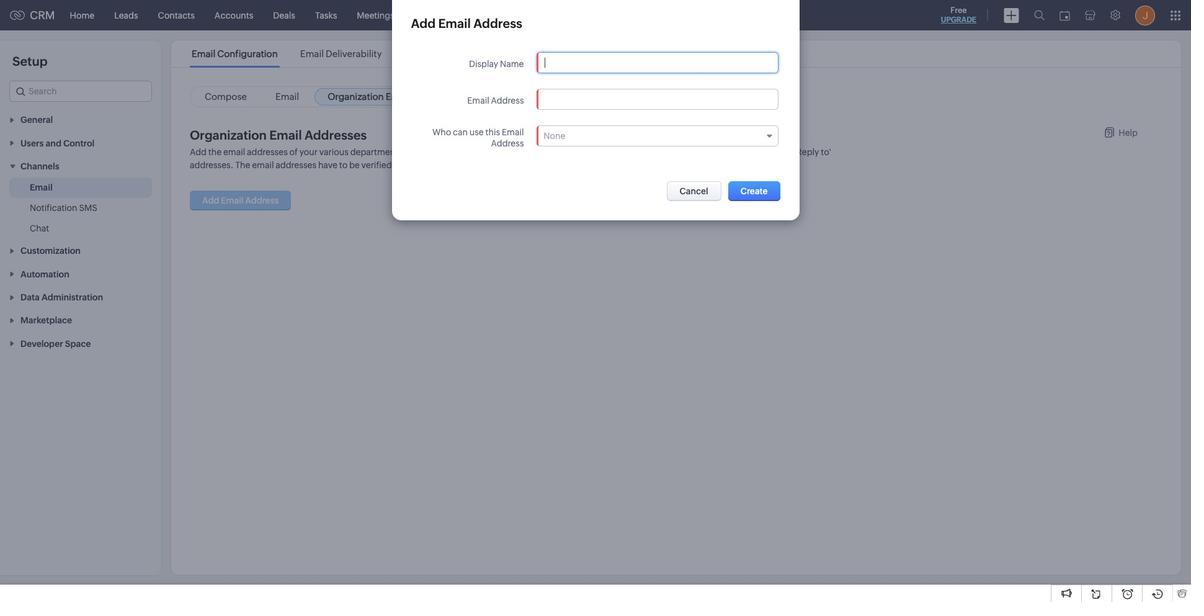 Task type: describe. For each thing, give the bounding box(es) containing it.
them.
[[471, 160, 495, 170]]

name
[[500, 59, 524, 69]]

help
[[1119, 128, 1138, 138]]

add email address
[[411, 16, 523, 30]]

leads
[[114, 10, 138, 20]]

before
[[394, 160, 420, 170]]

email right calls
[[439, 16, 471, 30]]

who
[[433, 127, 451, 137]]

various
[[320, 147, 349, 157]]

addresses
[[305, 128, 367, 142]]

cancel
[[680, 186, 709, 196]]

reports
[[454, 10, 486, 20]]

channels
[[20, 161, 59, 171]]

these
[[658, 147, 681, 157]]

email deliverability
[[300, 48, 382, 59]]

crm link
[[10, 9, 55, 22]]

chat link
[[30, 222, 49, 235]]

2 vertical spatial can
[[439, 160, 453, 170]]

compose
[[205, 91, 247, 102]]

be
[[349, 160, 360, 170]]

1 horizontal spatial you
[[452, 147, 467, 157]]

list containing email configuration
[[181, 40, 393, 67]]

calls
[[414, 10, 434, 20]]

meetings
[[357, 10, 395, 20]]

meetings link
[[347, 0, 405, 30]]

profile element
[[1129, 0, 1163, 30]]

deals
[[273, 10, 295, 20]]

0 horizontal spatial you
[[422, 160, 437, 170]]

email up the of
[[269, 128, 302, 142]]

channels region
[[0, 178, 161, 239]]

send
[[468, 147, 488, 157]]

1 and from the left
[[490, 147, 505, 157]]

create menu element
[[997, 0, 1027, 30]]

create button
[[729, 181, 781, 201]]

leads link
[[104, 0, 148, 30]]

contacts link
[[148, 0, 205, 30]]

calls link
[[405, 0, 444, 30]]

2 the from the left
[[735, 147, 749, 157]]

sms
[[79, 203, 97, 213]]

campaigns link
[[496, 0, 562, 30]]

'from'
[[750, 147, 776, 157]]

2 and from the left
[[778, 147, 793, 157]]

email configuration link
[[190, 48, 280, 59]]

of
[[290, 147, 298, 157]]

address inside who can use this email address
[[491, 138, 524, 148]]

deliverability
[[326, 48, 382, 59]]

organization email addresses
[[190, 128, 367, 142]]

calendar image
[[1060, 10, 1071, 20]]

emails.
[[579, 147, 608, 157]]

organization for organization email addresses
[[190, 128, 267, 142]]

1 vertical spatial email
[[252, 160, 274, 170]]

2 vertical spatial use
[[455, 160, 469, 170]]

email left configuration
[[192, 48, 216, 59]]

channels button
[[0, 154, 161, 178]]

display name
[[469, 59, 524, 69]]

email inside channels region
[[30, 183, 53, 192]]

tasks
[[315, 10, 337, 20]]

add for add the email addresses of your various departments from which you send and receive customer emails. you can use these addresses as the 'from' and 'reply to' addresses. the email addresses have to be verified before you can use them.
[[190, 147, 207, 157]]

use inside who can use this email address
[[470, 127, 484, 137]]

email address
[[468, 96, 524, 106]]



Task type: locate. For each thing, give the bounding box(es) containing it.
search image
[[1035, 10, 1045, 20]]

0 vertical spatial address
[[474, 16, 523, 30]]

add up addresses.
[[190, 147, 207, 157]]

addresses.
[[190, 160, 234, 170]]

1 horizontal spatial organization
[[328, 91, 384, 102]]

email down channels
[[30, 183, 53, 192]]

the right as
[[735, 147, 749, 157]]

list
[[181, 40, 393, 67]]

1 vertical spatial email link
[[30, 181, 53, 194]]

email link up organization email addresses
[[263, 88, 312, 106]]

0 horizontal spatial organization
[[190, 128, 267, 142]]

add for add email address
[[411, 16, 436, 30]]

you
[[452, 147, 467, 157], [422, 160, 437, 170]]

display
[[469, 59, 499, 69]]

email
[[223, 147, 245, 157], [252, 160, 274, 170]]

0 vertical spatial email link
[[263, 88, 312, 106]]

email down 'tasks' link on the left of page
[[300, 48, 324, 59]]

1 vertical spatial add
[[190, 147, 207, 157]]

email inside who can use this email address
[[502, 127, 524, 137]]

addresses
[[247, 147, 288, 157], [682, 147, 723, 157], [276, 160, 317, 170]]

notification sms link
[[30, 202, 97, 214]]

'reply
[[795, 147, 820, 157]]

accounts
[[215, 10, 253, 20]]

search element
[[1027, 0, 1053, 30]]

1 horizontal spatial add
[[411, 16, 436, 30]]

email link inside channels region
[[30, 181, 53, 194]]

departments
[[351, 147, 403, 157]]

who can use this email address
[[433, 127, 524, 148]]

0 horizontal spatial the
[[208, 147, 222, 157]]

cancel button
[[667, 181, 722, 201]]

this
[[486, 127, 500, 137]]

1 vertical spatial address
[[491, 96, 524, 106]]

0 horizontal spatial and
[[490, 147, 505, 157]]

organization down deliverability
[[328, 91, 384, 102]]

0 vertical spatial can
[[453, 127, 468, 137]]

can down the which
[[439, 160, 453, 170]]

have
[[318, 160, 338, 170]]

verified
[[362, 160, 392, 170]]

setup
[[12, 54, 47, 68]]

compose link
[[192, 88, 260, 106]]

0 vertical spatial organization
[[328, 91, 384, 102]]

organization emails link
[[315, 88, 427, 106]]

reports link
[[444, 0, 496, 30]]

organization emails
[[328, 91, 414, 102]]

1 vertical spatial organization
[[190, 128, 267, 142]]

from
[[404, 147, 424, 157]]

to'
[[821, 147, 832, 157]]

chat
[[30, 223, 49, 233]]

contacts
[[158, 10, 195, 20]]

add inside the add the email addresses of your various departments from which you send and receive customer emails. you can use these addresses as the 'from' and 'reply to' addresses. the email addresses have to be verified before you can use them.
[[190, 147, 207, 157]]

None text field
[[538, 53, 779, 73], [538, 89, 779, 109], [538, 53, 779, 73], [538, 89, 779, 109]]

0 vertical spatial email
[[223, 147, 245, 157]]

email link
[[263, 88, 312, 106], [30, 181, 53, 194]]

deals link
[[263, 0, 305, 30]]

organization
[[328, 91, 384, 102], [190, 128, 267, 142]]

customer
[[538, 147, 577, 157]]

accounts link
[[205, 0, 263, 30]]

0 vertical spatial you
[[452, 147, 467, 157]]

addresses down the of
[[276, 160, 317, 170]]

email up this
[[468, 96, 490, 106]]

you left send
[[452, 147, 467, 157]]

upgrade
[[942, 16, 977, 24]]

use left these
[[642, 147, 657, 157]]

configuration
[[217, 48, 278, 59]]

can
[[453, 127, 468, 137], [626, 147, 641, 157], [439, 160, 453, 170]]

you down the which
[[422, 160, 437, 170]]

free upgrade
[[942, 6, 977, 24]]

1 vertical spatial you
[[422, 160, 437, 170]]

the
[[235, 160, 250, 170]]

notification sms
[[30, 203, 97, 213]]

email up the
[[223, 147, 245, 157]]

add the email addresses of your various departments from which you send and receive customer emails. you can use these addresses as the 'from' and 'reply to' addresses. the email addresses have to be verified before you can use them.
[[190, 147, 832, 170]]

the up addresses.
[[208, 147, 222, 157]]

and left 'reply
[[778, 147, 793, 157]]

create menu image
[[1004, 8, 1020, 23]]

1 the from the left
[[208, 147, 222, 157]]

and
[[490, 147, 505, 157], [778, 147, 793, 157]]

email deliverability link
[[298, 48, 384, 59]]

1 vertical spatial use
[[642, 147, 657, 157]]

and right send
[[490, 147, 505, 157]]

to
[[339, 160, 348, 170]]

0 vertical spatial add
[[411, 16, 436, 30]]

which
[[425, 147, 450, 157]]

use
[[470, 127, 484, 137], [642, 147, 657, 157], [455, 160, 469, 170]]

0 horizontal spatial add
[[190, 147, 207, 157]]

0 horizontal spatial email link
[[30, 181, 53, 194]]

add left reports link
[[411, 16, 436, 30]]

tasks link
[[305, 0, 347, 30]]

receive
[[507, 147, 536, 157]]

0 vertical spatial use
[[470, 127, 484, 137]]

none
[[544, 131, 566, 141]]

address
[[474, 16, 523, 30], [491, 96, 524, 106], [491, 138, 524, 148]]

1 horizontal spatial the
[[735, 147, 749, 157]]

1 horizontal spatial email link
[[263, 88, 312, 106]]

can right you
[[626, 147, 641, 157]]

use left this
[[470, 127, 484, 137]]

can right who
[[453, 127, 468, 137]]

email
[[439, 16, 471, 30], [192, 48, 216, 59], [300, 48, 324, 59], [276, 91, 299, 102], [468, 96, 490, 106], [502, 127, 524, 137], [269, 128, 302, 142], [30, 183, 53, 192]]

home
[[70, 10, 94, 20]]

1 vertical spatial can
[[626, 147, 641, 157]]

email up organization email addresses
[[276, 91, 299, 102]]

emails
[[386, 91, 414, 102]]

1 horizontal spatial email
[[252, 160, 274, 170]]

organization for organization emails
[[328, 91, 384, 102]]

add
[[411, 16, 436, 30], [190, 147, 207, 157]]

your
[[300, 147, 318, 157]]

campaigns
[[505, 10, 552, 20]]

addresses down organization email addresses
[[247, 147, 288, 157]]

organization up the
[[190, 128, 267, 142]]

crm
[[30, 9, 55, 22]]

notification
[[30, 203, 77, 213]]

the
[[208, 147, 222, 157], [735, 147, 749, 157]]

home link
[[60, 0, 104, 30]]

email right the
[[252, 160, 274, 170]]

email configuration
[[192, 48, 278, 59]]

0 horizontal spatial email
[[223, 147, 245, 157]]

2 vertical spatial address
[[491, 138, 524, 148]]

you
[[609, 147, 624, 157]]

can inside who can use this email address
[[453, 127, 468, 137]]

as
[[725, 147, 734, 157]]

1 horizontal spatial and
[[778, 147, 793, 157]]

create
[[741, 186, 768, 196]]

email right this
[[502, 127, 524, 137]]

email link down channels
[[30, 181, 53, 194]]

free
[[951, 6, 967, 15]]

use down send
[[455, 160, 469, 170]]

profile image
[[1136, 5, 1156, 25]]

addresses left as
[[682, 147, 723, 157]]



Task type: vqa. For each thing, say whether or not it's contained in the screenshot.
emails.
yes



